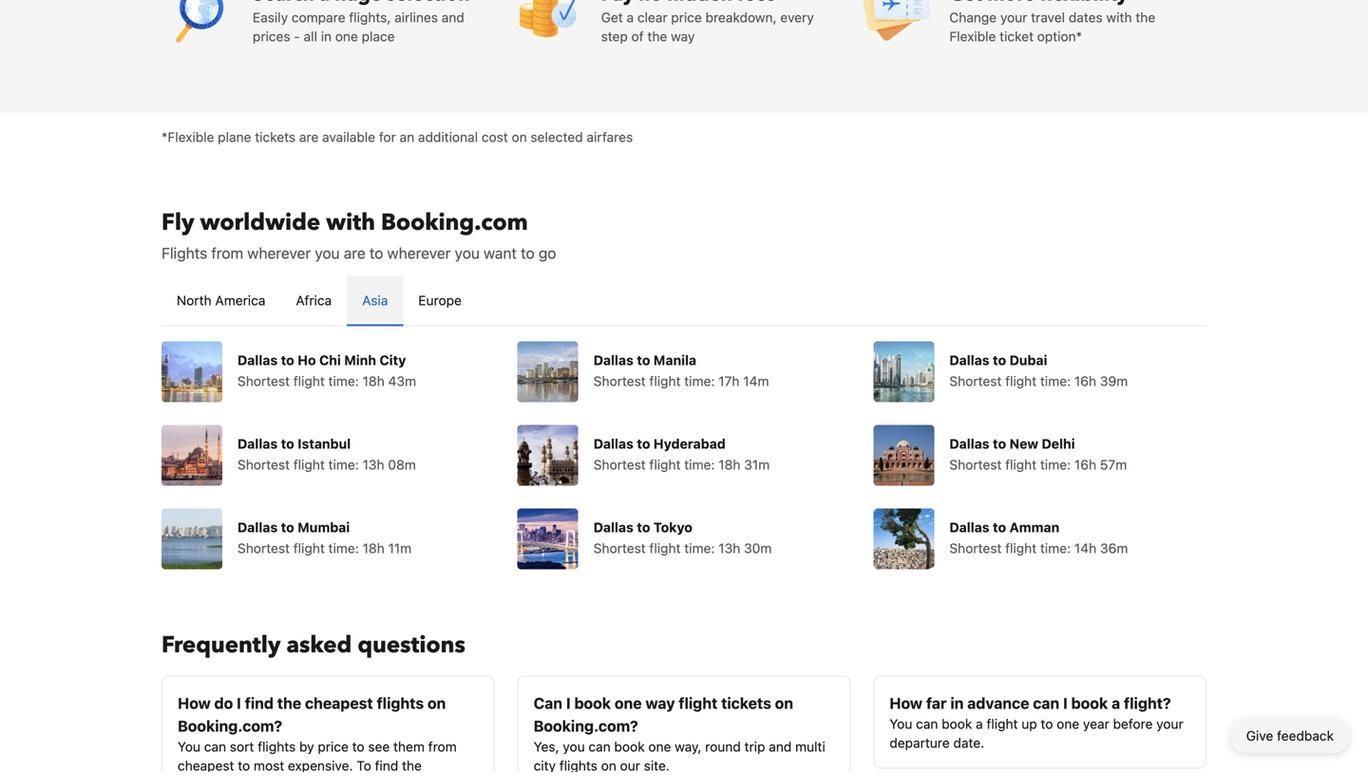 Task type: describe. For each thing, give the bounding box(es) containing it.
to inside 'dallas to hyderabad shortest flight time: 18h 31m'
[[637, 436, 650, 452]]

one up site.
[[649, 739, 671, 755]]

43m
[[388, 373, 416, 389]]

dallas to dubai shortest flight time: 16h 39m
[[950, 353, 1128, 389]]

year
[[1083, 717, 1110, 732]]

want
[[484, 244, 517, 262]]

dates
[[1069, 10, 1103, 25]]

site.
[[644, 758, 670, 773]]

city
[[534, 758, 556, 773]]

to inside how far in advance can i book a flight? you can book a flight up to one year before your departure date.
[[1041, 717, 1053, 732]]

time: for dallas to istanbul shortest flight time: 13h 08m
[[328, 457, 359, 473]]

advance
[[968, 695, 1030, 713]]

16h inside dallas to new delhi shortest flight time: 16h 57m
[[1075, 457, 1097, 473]]

cost
[[482, 129, 508, 145]]

flight inside dallas to manila shortest flight time: 17h 14m
[[649, 373, 681, 389]]

18h inside dallas to ho chi minh city shortest flight time: 18h 43m
[[363, 373, 385, 389]]

flight inside dallas to amman shortest flight time: 14h 36m
[[1006, 541, 1037, 556]]

57m
[[1100, 457, 1127, 473]]

11m
[[388, 541, 412, 556]]

book up year
[[1072, 695, 1108, 713]]

to up asia
[[370, 244, 383, 262]]

dallas for dallas to amman shortest flight time: 14h 36m
[[950, 520, 990, 535]]

for
[[379, 129, 396, 145]]

plane
[[218, 129, 251, 145]]

dallas to istanbul image
[[162, 425, 222, 486]]

multi
[[795, 739, 826, 755]]

additional
[[418, 129, 478, 145]]

change your travel dates with the flexible ticket option*
[[950, 10, 1156, 44]]

1 horizontal spatial find
[[375, 758, 398, 773]]

and inside can i book one way flight tickets on booking.com? yes, you can book one way, round trip and multi city flights on our site.
[[769, 739, 792, 755]]

give
[[1246, 728, 1274, 744]]

flight inside how far in advance can i book a flight? you can book a flight up to one year before your departure date.
[[987, 717, 1018, 732]]

13h for 08m
[[363, 457, 384, 473]]

from inside "fly worldwide with booking.com flights from wherever you are to wherever you want to go"
[[211, 244, 243, 262]]

to inside dallas to tokyo shortest flight time: 13h 30m
[[637, 520, 650, 535]]

shortest inside dallas to ho chi minh city shortest flight time: 18h 43m
[[238, 373, 290, 389]]

0 vertical spatial flights
[[377, 695, 424, 713]]

dallas to new delhi image
[[874, 425, 934, 486]]

one inside how far in advance can i book a flight? you can book a flight up to one year before your departure date.
[[1057, 717, 1080, 732]]

36m
[[1100, 541, 1128, 556]]

flight inside dallas to istanbul shortest flight time: 13h 08m
[[293, 457, 325, 473]]

flight inside 'dallas to hyderabad shortest flight time: 18h 31m'
[[649, 457, 681, 473]]

to
[[357, 758, 371, 773]]

to inside dallas to amman shortest flight time: 14h 36m
[[993, 520, 1006, 535]]

available
[[322, 129, 375, 145]]

europe
[[418, 293, 462, 308]]

ho
[[298, 353, 316, 368]]

dallas to mumbai shortest flight time: 18h 11m
[[238, 520, 412, 556]]

1 wherever from the left
[[247, 244, 311, 262]]

compare
[[292, 10, 345, 25]]

17h
[[719, 373, 740, 389]]

dallas to istanbul shortest flight time: 13h 08m
[[238, 436, 416, 473]]

see
[[368, 739, 390, 755]]

shortest for dallas to hyderabad shortest flight time: 18h 31m
[[594, 457, 646, 473]]

you inside can i book one way flight tickets on booking.com? yes, you can book one way, round trip and multi city flights on our site.
[[563, 739, 585, 755]]

booking.com? for i
[[178, 717, 282, 736]]

dallas for dallas to ho chi minh city shortest flight time: 18h 43m
[[238, 353, 278, 368]]

39m
[[1100, 373, 1128, 389]]

2 wherever from the left
[[387, 244, 451, 262]]

date.
[[954, 736, 985, 751]]

ticket
[[1000, 29, 1034, 44]]

asked
[[286, 630, 352, 661]]

every
[[780, 10, 814, 25]]

flight inside dallas to ho chi minh city shortest flight time: 18h 43m
[[293, 373, 325, 389]]

*flexible
[[162, 129, 214, 145]]

questions
[[358, 630, 465, 661]]

book up date. in the right bottom of the page
[[942, 717, 972, 732]]

go
[[539, 244, 556, 262]]

tokyo
[[654, 520, 693, 535]]

-
[[294, 29, 300, 44]]

way,
[[675, 739, 702, 755]]

flight inside dallas to tokyo shortest flight time: 13h 30m
[[649, 541, 681, 556]]

can
[[534, 695, 563, 713]]

in inside how far in advance can i book a flight? you can book a flight up to one year before your departure date.
[[951, 695, 964, 713]]

trip
[[745, 739, 765, 755]]

14m
[[743, 373, 769, 389]]

from inside how do i find the cheapest flights on booking.com? you can sort flights by price to see them from cheapest to most expensive. to find th
[[428, 739, 457, 755]]

30m
[[744, 541, 772, 556]]

shortest for dallas to amman shortest flight time: 14h 36m
[[950, 541, 1002, 556]]

time: for dallas to tokyo shortest flight time: 13h 30m
[[684, 541, 715, 556]]

departure
[[890, 736, 950, 751]]

i inside how do i find the cheapest flights on booking.com? you can sort flights by price to see them from cheapest to most expensive. to find th
[[237, 695, 241, 713]]

africa button
[[281, 276, 347, 325]]

flight inside dallas to new delhi shortest flight time: 16h 57m
[[1006, 457, 1037, 473]]

0 horizontal spatial you
[[315, 244, 340, 262]]

i inside how far in advance can i book a flight? you can book a flight up to one year before your departure date.
[[1063, 695, 1068, 713]]

booking.com? for book
[[534, 717, 638, 736]]

north america
[[177, 293, 266, 308]]

expensive.
[[288, 758, 353, 773]]

can inside can i book one way flight tickets on booking.com? yes, you can book one way, round trip and multi city flights on our site.
[[589, 739, 611, 755]]

dallas to manila shortest flight time: 17h 14m
[[594, 353, 769, 389]]

give feedback button
[[1231, 719, 1349, 754]]

to inside dallas to mumbai shortest flight time: 18h 11m
[[281, 520, 294, 535]]

up
[[1022, 717, 1037, 732]]

time: for dallas to manila shortest flight time: 17h 14m
[[684, 373, 715, 389]]

round
[[705, 739, 741, 755]]

booking.com
[[381, 207, 528, 239]]

dallas to ho chi minh city shortest flight time: 18h 43m
[[238, 353, 416, 389]]

airfares
[[587, 129, 633, 145]]

istanbul
[[298, 436, 351, 452]]

*flexible plane tickets are available for an additional cost on selected airfares
[[162, 129, 633, 145]]

shortest for dallas to manila shortest flight time: 17h 14m
[[594, 373, 646, 389]]

shortest inside dallas to new delhi shortest flight time: 16h 57m
[[950, 457, 1002, 473]]

flight?
[[1124, 695, 1171, 713]]

can i book one way flight tickets on booking.com? yes, you can book one way, round trip and multi city flights on our site.
[[534, 695, 826, 773]]

place
[[362, 29, 395, 44]]

chi
[[319, 353, 341, 368]]

can up departure
[[916, 717, 938, 732]]

america
[[215, 293, 266, 308]]

book right "can"
[[574, 695, 611, 713]]

worldwide
[[200, 207, 320, 239]]

dallas to tokyo shortest flight time: 13h 30m
[[594, 520, 772, 556]]

0 vertical spatial are
[[299, 129, 319, 145]]

18h for dallas to hyderabad shortest flight time: 18h 31m
[[719, 457, 741, 473]]

how do i find the cheapest flights on booking.com? you can sort flights by price to see them from cheapest to most expensive. to find th
[[178, 695, 472, 773]]

flight inside the dallas to dubai shortest flight time: 16h 39m
[[1006, 373, 1037, 389]]

prices
[[253, 29, 290, 44]]

amman
[[1010, 520, 1060, 535]]

dallas to amman image
[[874, 509, 934, 570]]

before
[[1113, 717, 1153, 732]]

you for how far in advance can i book a flight?
[[890, 717, 913, 732]]

easily compare flights, airlines and prices - all in one place
[[253, 10, 464, 44]]

dallas for dallas to tokyo shortest flight time: 13h 30m
[[594, 520, 634, 535]]

way inside can i book one way flight tickets on booking.com? yes, you can book one way, round trip and multi city flights on our site.
[[646, 695, 675, 713]]

price inside get a clear price breakdown, every step of the way
[[671, 10, 702, 25]]

how far in advance can i book a flight? you can book a flight up to one year before your departure date.
[[890, 695, 1184, 751]]

africa
[[296, 293, 332, 308]]

europe button
[[403, 276, 477, 325]]

change
[[950, 10, 997, 25]]

shortest for dallas to dubai shortest flight time: 16h 39m
[[950, 373, 1002, 389]]

delhi
[[1042, 436, 1075, 452]]

1 vertical spatial flights
[[258, 739, 296, 755]]



Task type: locate. For each thing, give the bounding box(es) containing it.
1 horizontal spatial the
[[648, 29, 667, 44]]

wherever down booking.com in the left top of the page
[[387, 244, 451, 262]]

flight up way,
[[679, 695, 718, 713]]

price inside how do i find the cheapest flights on booking.com? you can sort flights by price to see them from cheapest to most expensive. to find th
[[318, 739, 349, 755]]

1 horizontal spatial a
[[976, 717, 983, 732]]

0 horizontal spatial the
[[277, 695, 301, 713]]

to inside the dallas to dubai shortest flight time: 16h 39m
[[993, 353, 1006, 368]]

flight down mumbai on the bottom of the page
[[293, 541, 325, 556]]

dallas right dallas to hyderabad 'image'
[[594, 436, 634, 452]]

booking.com? down do
[[178, 717, 282, 736]]

dallas inside dallas to tokyo shortest flight time: 13h 30m
[[594, 520, 634, 535]]

north america button
[[162, 276, 281, 325]]

in right far
[[951, 695, 964, 713]]

the up by
[[277, 695, 301, 713]]

18h down minh
[[363, 373, 385, 389]]

a right get
[[627, 10, 634, 25]]

13h left the 08m
[[363, 457, 384, 473]]

the inside get a clear price breakdown, every step of the way
[[648, 29, 667, 44]]

can inside how do i find the cheapest flights on booking.com? you can sort flights by price to see them from cheapest to most expensive. to find th
[[204, 739, 226, 755]]

shortest right dallas to mumbai image
[[238, 541, 290, 556]]

a up date. in the right bottom of the page
[[976, 717, 983, 732]]

book
[[574, 695, 611, 713], [1072, 695, 1108, 713], [942, 717, 972, 732], [614, 739, 645, 755]]

flight down dubai
[[1006, 373, 1037, 389]]

book up "our"
[[614, 739, 645, 755]]

asia button
[[347, 276, 403, 325]]

0 vertical spatial tickets
[[255, 129, 296, 145]]

1 vertical spatial in
[[951, 695, 964, 713]]

time: down hyderabad on the bottom
[[684, 457, 715, 473]]

time: down istanbul
[[328, 457, 359, 473]]

1 horizontal spatial with
[[1107, 10, 1132, 25]]

to inside dallas to istanbul shortest flight time: 13h 08m
[[281, 436, 294, 452]]

0 vertical spatial with
[[1107, 10, 1132, 25]]

way right of
[[671, 29, 695, 44]]

2 vertical spatial the
[[277, 695, 301, 713]]

booking.com? inside how do i find the cheapest flights on booking.com? you can sort flights by price to see them from cheapest to most expensive. to find th
[[178, 717, 282, 736]]

13h left 30m
[[719, 541, 741, 556]]

to left istanbul
[[281, 436, 294, 452]]

1 horizontal spatial are
[[344, 244, 366, 262]]

all
[[304, 29, 317, 44]]

clear
[[638, 10, 668, 25]]

2 horizontal spatial the
[[1136, 10, 1156, 25]]

asia
[[362, 293, 388, 308]]

one inside easily compare flights, airlines and prices - all in one place
[[335, 29, 358, 44]]

far
[[926, 695, 947, 713]]

1 vertical spatial you
[[178, 739, 201, 755]]

0 horizontal spatial are
[[299, 129, 319, 145]]

fly
[[162, 207, 194, 239]]

0 vertical spatial you
[[890, 717, 913, 732]]

shortest inside 'dallas to hyderabad shortest flight time: 18h 31m'
[[594, 457, 646, 473]]

the right dates
[[1136, 10, 1156, 25]]

with up asia
[[326, 207, 375, 239]]

to left the ho
[[281, 353, 294, 368]]

18h inside dallas to mumbai shortest flight time: 18h 11m
[[363, 541, 385, 556]]

how for how do i find the cheapest flights on booking.com?
[[178, 695, 211, 713]]

dallas inside dallas to new delhi shortest flight time: 16h 57m
[[950, 436, 990, 452]]

0 horizontal spatial from
[[211, 244, 243, 262]]

1 vertical spatial 13h
[[719, 541, 741, 556]]

tickets
[[255, 129, 296, 145], [721, 695, 771, 713]]

can up up
[[1033, 695, 1060, 713]]

to down sort at the left of page
[[238, 758, 250, 773]]

how inside how do i find the cheapest flights on booking.com? you can sort flights by price to see them from cheapest to most expensive. to find th
[[178, 695, 211, 713]]

0 vertical spatial price
[[671, 10, 702, 25]]

find down see
[[375, 758, 398, 773]]

16h left the 57m
[[1075, 457, 1097, 473]]

can
[[1033, 695, 1060, 713], [916, 717, 938, 732], [204, 739, 226, 755], [589, 739, 611, 755]]

1 vertical spatial the
[[648, 29, 667, 44]]

can left sort at the left of page
[[204, 739, 226, 755]]

time: inside dallas to new delhi shortest flight time: 16h 57m
[[1041, 457, 1071, 473]]

in right all
[[321, 29, 332, 44]]

1 horizontal spatial price
[[671, 10, 702, 25]]

are
[[299, 129, 319, 145], [344, 244, 366, 262]]

time: down dubai
[[1041, 373, 1071, 389]]

north
[[177, 293, 212, 308]]

time: for dallas to mumbai shortest flight time: 18h 11m
[[328, 541, 359, 556]]

time: down mumbai on the bottom of the page
[[328, 541, 359, 556]]

2 horizontal spatial a
[[1112, 695, 1121, 713]]

0 vertical spatial a
[[627, 10, 634, 25]]

shortest
[[238, 373, 290, 389], [594, 373, 646, 389], [950, 373, 1002, 389], [238, 457, 290, 473], [594, 457, 646, 473], [950, 457, 1002, 473], [238, 541, 290, 556], [594, 541, 646, 556], [950, 541, 1002, 556]]

dallas for dallas to dubai shortest flight time: 16h 39m
[[950, 353, 990, 368]]

dallas left tokyo
[[594, 520, 634, 535]]

i right "can"
[[566, 695, 571, 713]]

shortest right 'dallas to new delhi' image
[[950, 457, 1002, 473]]

step
[[601, 29, 628, 44]]

18h for dallas to mumbai shortest flight time: 18h 11m
[[363, 541, 385, 556]]

shortest right dallas to dubai image at the right of the page
[[950, 373, 1002, 389]]

shortest inside dallas to istanbul shortest flight time: 13h 08m
[[238, 457, 290, 473]]

0 horizontal spatial find
[[245, 695, 274, 713]]

2 horizontal spatial flights
[[560, 758, 598, 773]]

0 vertical spatial 18h
[[363, 373, 385, 389]]

way up way,
[[646, 695, 675, 713]]

wherever down worldwide
[[247, 244, 311, 262]]

feedback
[[1277, 728, 1334, 744]]

dallas inside the dallas to dubai shortest flight time: 16h 39m
[[950, 353, 990, 368]]

your down flight? on the right of page
[[1157, 717, 1184, 732]]

shortest right dallas to amman image
[[950, 541, 1002, 556]]

time: down amman
[[1041, 541, 1071, 556]]

dallas to tokyo image
[[518, 509, 578, 570]]

dallas for dallas to new delhi shortest flight time: 16h 57m
[[950, 436, 990, 452]]

to up to
[[352, 739, 365, 755]]

you up departure
[[890, 717, 913, 732]]

way
[[671, 29, 695, 44], [646, 695, 675, 713]]

1 i from the left
[[237, 695, 241, 713]]

dallas for dallas to manila shortest flight time: 17h 14m
[[594, 353, 634, 368]]

0 horizontal spatial 13h
[[363, 457, 384, 473]]

airlines
[[395, 10, 438, 25]]

shortest for dallas to mumbai shortest flight time: 18h 11m
[[238, 541, 290, 556]]

the inside change your travel dates with the flexible ticket option*
[[1136, 10, 1156, 25]]

time: inside dallas to istanbul shortest flight time: 13h 08m
[[328, 457, 359, 473]]

flights
[[162, 244, 207, 262]]

dallas to manila image
[[518, 342, 578, 402]]

1 vertical spatial find
[[375, 758, 398, 773]]

1 horizontal spatial you
[[890, 717, 913, 732]]

1 how from the left
[[178, 695, 211, 713]]

city
[[380, 353, 406, 368]]

dallas inside dallas to amman shortest flight time: 14h 36m
[[950, 520, 990, 535]]

to inside dallas to new delhi shortest flight time: 16h 57m
[[993, 436, 1006, 452]]

your inside change your travel dates with the flexible ticket option*
[[1001, 10, 1028, 25]]

shortest inside the dallas to dubai shortest flight time: 16h 39m
[[950, 373, 1002, 389]]

flight down istanbul
[[293, 457, 325, 473]]

1 booking.com? from the left
[[178, 717, 282, 736]]

0 vertical spatial in
[[321, 29, 332, 44]]

find right do
[[245, 695, 274, 713]]

flight
[[293, 373, 325, 389], [649, 373, 681, 389], [1006, 373, 1037, 389], [293, 457, 325, 473], [649, 457, 681, 473], [1006, 457, 1037, 473], [293, 541, 325, 556], [649, 541, 681, 556], [1006, 541, 1037, 556], [679, 695, 718, 713], [987, 717, 1018, 732]]

dallas left mumbai on the bottom of the page
[[238, 520, 278, 535]]

most
[[254, 758, 284, 773]]

1 vertical spatial from
[[428, 739, 457, 755]]

shortest right dallas to ho chi minh city image
[[238, 373, 290, 389]]

to left dubai
[[993, 353, 1006, 368]]

0 vertical spatial your
[[1001, 10, 1028, 25]]

with inside "fly worldwide with booking.com flights from wherever you are to wherever you want to go"
[[326, 207, 375, 239]]

option*
[[1037, 29, 1082, 44]]

0 vertical spatial the
[[1136, 10, 1156, 25]]

flights inside can i book one way flight tickets on booking.com? yes, you can book one way, round trip and multi city flights on our site.
[[560, 758, 598, 773]]

1 vertical spatial price
[[318, 739, 349, 755]]

0 horizontal spatial price
[[318, 739, 349, 755]]

0 horizontal spatial in
[[321, 29, 332, 44]]

31m
[[744, 457, 770, 473]]

your inside how far in advance can i book a flight? you can book a flight up to one year before your departure date.
[[1157, 717, 1184, 732]]

1 vertical spatial and
[[769, 739, 792, 755]]

dallas left "manila"
[[594, 353, 634, 368]]

how for how far in advance can i book a flight?
[[890, 695, 923, 713]]

0 vertical spatial from
[[211, 244, 243, 262]]

shortest for dallas to istanbul shortest flight time: 13h 08m
[[238, 457, 290, 473]]

to right up
[[1041, 717, 1053, 732]]

1 vertical spatial with
[[326, 207, 375, 239]]

flight down new
[[1006, 457, 1037, 473]]

1 vertical spatial 16h
[[1075, 457, 1097, 473]]

with right dates
[[1107, 10, 1132, 25]]

flights up most on the left bottom of page
[[258, 739, 296, 755]]

them
[[393, 739, 425, 755]]

16h inside the dallas to dubai shortest flight time: 16h 39m
[[1075, 373, 1097, 389]]

2 16h from the top
[[1075, 457, 1097, 473]]

1 horizontal spatial your
[[1157, 717, 1184, 732]]

one left year
[[1057, 717, 1080, 732]]

shortest right dallas to tokyo image
[[594, 541, 646, 556]]

the down clear
[[648, 29, 667, 44]]

time: inside dallas to manila shortest flight time: 17h 14m
[[684, 373, 715, 389]]

dallas left new
[[950, 436, 990, 452]]

2 vertical spatial flights
[[560, 758, 598, 773]]

dallas to ho chi minh city image
[[162, 342, 222, 402]]

1 horizontal spatial flights
[[377, 695, 424, 713]]

the inside how do i find the cheapest flights on booking.com? you can sort flights by price to see them from cheapest to most expensive. to find th
[[277, 695, 301, 713]]

are inside "fly worldwide with booking.com flights from wherever you are to wherever you want to go"
[[344, 244, 366, 262]]

time:
[[328, 373, 359, 389], [684, 373, 715, 389], [1041, 373, 1071, 389], [328, 457, 359, 473], [684, 457, 715, 473], [1041, 457, 1071, 473], [328, 541, 359, 556], [684, 541, 715, 556], [1041, 541, 1071, 556]]

dallas inside dallas to ho chi minh city shortest flight time: 18h 43m
[[238, 353, 278, 368]]

easily
[[253, 10, 288, 25]]

0 vertical spatial cheapest
[[305, 695, 373, 713]]

how
[[178, 695, 211, 713], [890, 695, 923, 713]]

0 horizontal spatial wherever
[[247, 244, 311, 262]]

flight down the ho
[[293, 373, 325, 389]]

dubai
[[1010, 353, 1048, 368]]

you up africa
[[315, 244, 340, 262]]

1 horizontal spatial and
[[769, 739, 792, 755]]

to left "manila"
[[637, 353, 650, 368]]

can right yes,
[[589, 739, 611, 755]]

tickets up trip
[[721, 695, 771, 713]]

fly worldwide with booking.com flights from wherever you are to wherever you want to go
[[162, 207, 556, 262]]

2 booking.com? from the left
[[534, 717, 638, 736]]

flexible
[[950, 29, 996, 44]]

dallas to hyderabad image
[[518, 425, 578, 486]]

tickets inside can i book one way flight tickets on booking.com? yes, you can book one way, round trip and multi city flights on our site.
[[721, 695, 771, 713]]

shortest inside dallas to tokyo shortest flight time: 13h 30m
[[594, 541, 646, 556]]

you inside how far in advance can i book a flight? you can book a flight up to one year before your departure date.
[[890, 717, 913, 732]]

flights,
[[349, 10, 391, 25]]

you left sort at the left of page
[[178, 739, 201, 755]]

time: inside 'dallas to hyderabad shortest flight time: 18h 31m'
[[684, 457, 715, 473]]

flight down advance
[[987, 717, 1018, 732]]

dallas for dallas to mumbai shortest flight time: 18h 11m
[[238, 520, 278, 535]]

in inside easily compare flights, airlines and prices - all in one place
[[321, 29, 332, 44]]

shortest right dallas to manila image
[[594, 373, 646, 389]]

16h left 39m
[[1075, 373, 1097, 389]]

and inside easily compare flights, airlines and prices - all in one place
[[442, 10, 464, 25]]

dallas inside 'dallas to hyderabad shortest flight time: 18h 31m'
[[594, 436, 634, 452]]

dallas to new delhi shortest flight time: 16h 57m
[[950, 436, 1127, 473]]

tickets right plane
[[255, 129, 296, 145]]

0 horizontal spatial i
[[237, 695, 241, 713]]

dallas inside dallas to mumbai shortest flight time: 18h 11m
[[238, 520, 278, 535]]

to left new
[[993, 436, 1006, 452]]

1 horizontal spatial you
[[455, 244, 480, 262]]

of
[[632, 29, 644, 44]]

0 horizontal spatial cheapest
[[178, 758, 234, 773]]

from
[[211, 244, 243, 262], [428, 739, 457, 755]]

shortest for dallas to tokyo shortest flight time: 13h 30m
[[594, 541, 646, 556]]

13h
[[363, 457, 384, 473], [719, 541, 741, 556]]

how inside how far in advance can i book a flight? you can book a flight up to one year before your departure date.
[[890, 695, 923, 713]]

flight inside can i book one way flight tickets on booking.com? yes, you can book one way, round trip and multi city flights on our site.
[[679, 695, 718, 713]]

2 vertical spatial 18h
[[363, 541, 385, 556]]

price right clear
[[671, 10, 702, 25]]

one down flights,
[[335, 29, 358, 44]]

1 horizontal spatial booking.com?
[[534, 717, 638, 736]]

time: inside dallas to tokyo shortest flight time: 13h 30m
[[684, 541, 715, 556]]

time: inside dallas to mumbai shortest flight time: 18h 11m
[[328, 541, 359, 556]]

0 vertical spatial find
[[245, 695, 274, 713]]

1 vertical spatial a
[[1112, 695, 1121, 713]]

2 i from the left
[[566, 695, 571, 713]]

from right "them"
[[428, 739, 457, 755]]

18h inside 'dallas to hyderabad shortest flight time: 18h 31m'
[[719, 457, 741, 473]]

manila
[[654, 353, 697, 368]]

to left "go"
[[521, 244, 535, 262]]

and right airlines
[[442, 10, 464, 25]]

2 vertical spatial a
[[976, 717, 983, 732]]

frequently
[[162, 630, 281, 661]]

shortest right dallas to istanbul image at the left bottom
[[238, 457, 290, 473]]

our
[[620, 758, 640, 773]]

how left do
[[178, 695, 211, 713]]

1 horizontal spatial from
[[428, 739, 457, 755]]

dallas inside dallas to manila shortest flight time: 17h 14m
[[594, 353, 634, 368]]

0 horizontal spatial your
[[1001, 10, 1028, 25]]

1 vertical spatial your
[[1157, 717, 1184, 732]]

new
[[1010, 436, 1039, 452]]

and right trip
[[769, 739, 792, 755]]

dallas to amman shortest flight time: 14h 36m
[[950, 520, 1128, 556]]

1 horizontal spatial tickets
[[721, 695, 771, 713]]

0 horizontal spatial tickets
[[255, 129, 296, 145]]

get
[[601, 10, 623, 25]]

on inside how do i find the cheapest flights on booking.com? you can sort flights by price to see them from cheapest to most expensive. to find th
[[428, 695, 446, 713]]

1 horizontal spatial wherever
[[387, 244, 451, 262]]

you right yes,
[[563, 739, 585, 755]]

0 vertical spatial and
[[442, 10, 464, 25]]

dallas to dubai image
[[874, 342, 934, 402]]

booking.com? inside can i book one way flight tickets on booking.com? yes, you can book one way, round trip and multi city flights on our site.
[[534, 717, 638, 736]]

your up ticket
[[1001, 10, 1028, 25]]

time: for dallas to dubai shortest flight time: 16h 39m
[[1041, 373, 1071, 389]]

find
[[245, 695, 274, 713], [375, 758, 398, 773]]

18h left 31m
[[719, 457, 741, 473]]

yes,
[[534, 739, 559, 755]]

a inside get a clear price breakdown, every step of the way
[[627, 10, 634, 25]]

are up asia
[[344, 244, 366, 262]]

time: inside dallas to amman shortest flight time: 14h 36m
[[1041, 541, 1071, 556]]

mumbai
[[298, 520, 350, 535]]

a up the before
[[1112, 695, 1121, 713]]

travel
[[1031, 10, 1065, 25]]

dallas inside dallas to istanbul shortest flight time: 13h 08m
[[238, 436, 278, 452]]

by
[[299, 739, 314, 755]]

08m
[[388, 457, 416, 473]]

time: for dallas to amman shortest flight time: 14h 36m
[[1041, 541, 1071, 556]]

0 vertical spatial way
[[671, 29, 695, 44]]

0 vertical spatial 13h
[[363, 457, 384, 473]]

time: inside dallas to ho chi minh city shortest flight time: 18h 43m
[[328, 373, 359, 389]]

minh
[[344, 353, 376, 368]]

1 vertical spatial cheapest
[[178, 758, 234, 773]]

sort
[[230, 739, 254, 755]]

give feedback
[[1246, 728, 1334, 744]]

time: inside the dallas to dubai shortest flight time: 16h 39m
[[1041, 373, 1071, 389]]

cheapest up by
[[305, 695, 373, 713]]

you down booking.com in the left top of the page
[[455, 244, 480, 262]]

price up expensive.
[[318, 739, 349, 755]]

an
[[400, 129, 414, 145]]

you
[[890, 717, 913, 732], [178, 739, 201, 755]]

you
[[315, 244, 340, 262], [455, 244, 480, 262], [563, 739, 585, 755]]

to inside dallas to ho chi minh city shortest flight time: 18h 43m
[[281, 353, 294, 368]]

your
[[1001, 10, 1028, 25], [1157, 717, 1184, 732]]

shortest inside dallas to manila shortest flight time: 17h 14m
[[594, 373, 646, 389]]

1 horizontal spatial 13h
[[719, 541, 741, 556]]

time: down tokyo
[[684, 541, 715, 556]]

0 horizontal spatial with
[[326, 207, 375, 239]]

2 horizontal spatial you
[[563, 739, 585, 755]]

i right advance
[[1063, 695, 1068, 713]]

0 vertical spatial 16h
[[1075, 373, 1097, 389]]

with inside change your travel dates with the flexible ticket option*
[[1107, 10, 1132, 25]]

1 horizontal spatial in
[[951, 695, 964, 713]]

to inside dallas to manila shortest flight time: 17h 14m
[[637, 353, 650, 368]]

i
[[237, 695, 241, 713], [566, 695, 571, 713], [1063, 695, 1068, 713]]

0 horizontal spatial flights
[[258, 739, 296, 755]]

3 i from the left
[[1063, 695, 1068, 713]]

flight inside dallas to mumbai shortest flight time: 18h 11m
[[293, 541, 325, 556]]

i inside can i book one way flight tickets on booking.com? yes, you can book one way, round trip and multi city flights on our site.
[[566, 695, 571, 713]]

dallas to hyderabad shortest flight time: 18h 31m
[[594, 436, 770, 473]]

dallas for dallas to istanbul shortest flight time: 13h 08m
[[238, 436, 278, 452]]

you for how do i find the cheapest flights on booking.com?
[[178, 739, 201, 755]]

selected
[[531, 129, 583, 145]]

1 16h from the top
[[1075, 373, 1097, 389]]

one
[[335, 29, 358, 44], [615, 695, 642, 713], [1057, 717, 1080, 732], [649, 739, 671, 755]]

flights
[[377, 695, 424, 713], [258, 739, 296, 755], [560, 758, 598, 773]]

time: down delhi
[[1041, 457, 1071, 473]]

with
[[1107, 10, 1132, 25], [326, 207, 375, 239]]

breakdown,
[[706, 10, 777, 25]]

one up "our"
[[615, 695, 642, 713]]

1 horizontal spatial cheapest
[[305, 695, 373, 713]]

you inside how do i find the cheapest flights on booking.com? you can sort flights by price to see them from cheapest to most expensive. to find th
[[178, 739, 201, 755]]

1 vertical spatial way
[[646, 695, 675, 713]]

0 horizontal spatial a
[[627, 10, 634, 25]]

time: down chi
[[328, 373, 359, 389]]

to left tokyo
[[637, 520, 650, 535]]

time: for dallas to hyderabad shortest flight time: 18h 31m
[[684, 457, 715, 473]]

1 horizontal spatial i
[[566, 695, 571, 713]]

13h for 30m
[[719, 541, 741, 556]]

booking.com?
[[178, 717, 282, 736], [534, 717, 638, 736]]

way inside get a clear price breakdown, every step of the way
[[671, 29, 695, 44]]

dallas left the ho
[[238, 353, 278, 368]]

shortest inside dallas to amman shortest flight time: 14h 36m
[[950, 541, 1002, 556]]

dallas for dallas to hyderabad shortest flight time: 18h 31m
[[594, 436, 634, 452]]

0 horizontal spatial how
[[178, 695, 211, 713]]

13h inside dallas to tokyo shortest flight time: 13h 30m
[[719, 541, 741, 556]]

dallas to mumbai image
[[162, 509, 222, 570]]

0 horizontal spatial booking.com?
[[178, 717, 282, 736]]

hyderabad
[[654, 436, 726, 452]]

tab list
[[162, 276, 1207, 327]]

flights up "them"
[[377, 695, 424, 713]]

1 horizontal spatial how
[[890, 695, 923, 713]]

1 vertical spatial tickets
[[721, 695, 771, 713]]

1 vertical spatial 18h
[[719, 457, 741, 473]]

time: left 17h
[[684, 373, 715, 389]]

tab list containing north america
[[162, 276, 1207, 327]]

13h inside dallas to istanbul shortest flight time: 13h 08m
[[363, 457, 384, 473]]

are left available
[[299, 129, 319, 145]]

0 horizontal spatial and
[[442, 10, 464, 25]]

wherever
[[247, 244, 311, 262], [387, 244, 451, 262]]

flights right city
[[560, 758, 598, 773]]

shortest inside dallas to mumbai shortest flight time: 18h 11m
[[238, 541, 290, 556]]

2 horizontal spatial i
[[1063, 695, 1068, 713]]

1 vertical spatial are
[[344, 244, 366, 262]]

price
[[671, 10, 702, 25], [318, 739, 349, 755]]

booking.com? down "can"
[[534, 717, 638, 736]]

to left mumbai on the bottom of the page
[[281, 520, 294, 535]]

dallas left istanbul
[[238, 436, 278, 452]]

14h
[[1075, 541, 1097, 556]]

18h
[[363, 373, 385, 389], [719, 457, 741, 473], [363, 541, 385, 556]]

0 horizontal spatial you
[[178, 739, 201, 755]]

2 how from the left
[[890, 695, 923, 713]]



Task type: vqa. For each thing, say whether or not it's contained in the screenshot.
the 43m
yes



